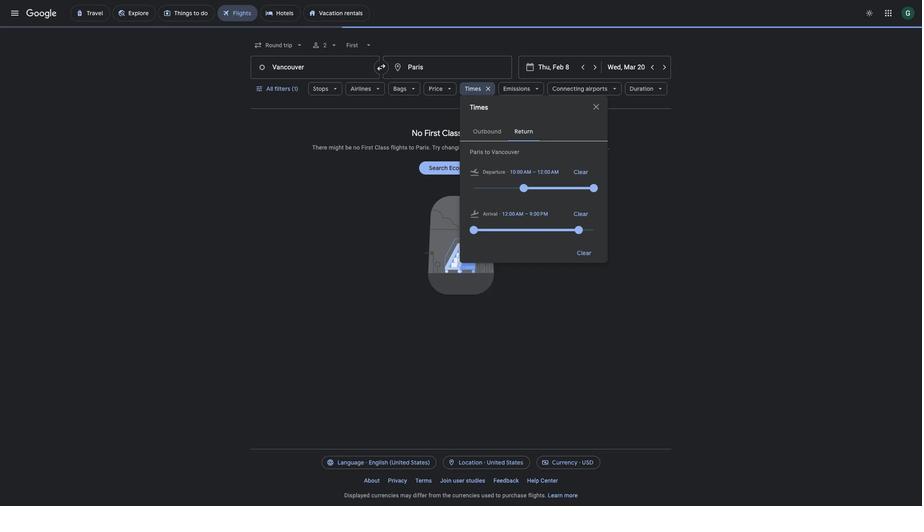 Task type: describe. For each thing, give the bounding box(es) containing it.
user
[[453, 478, 465, 484]]

language
[[338, 459, 364, 467]]

airports
[[586, 85, 608, 93]]

united states
[[487, 459, 524, 467]]

there might be no first class flights to paris. try changing your dates, or search flights with different cabin class.
[[312, 144, 610, 151]]

none search field containing times
[[251, 35, 672, 263]]

connecting
[[553, 85, 585, 93]]

search economy flights
[[429, 164, 493, 172]]

(united
[[390, 459, 410, 467]]

found
[[489, 128, 510, 139]]

bags
[[394, 85, 407, 93]]

clear button for 10:00 am – 12:00 am
[[564, 166, 598, 179]]

terms
[[416, 478, 432, 484]]

airlines button
[[346, 79, 385, 99]]

price button
[[424, 79, 457, 99]]

connecting airports button
[[548, 79, 622, 99]]

loading results progress bar
[[0, 26, 923, 28]]

studies
[[466, 478, 486, 484]]

flights.
[[528, 493, 547, 499]]

english
[[369, 459, 388, 467]]

dates,
[[481, 144, 497, 151]]

search economy flights button
[[419, 158, 503, 178]]

– for 10:00 am
[[533, 169, 536, 175]]

help center
[[527, 478, 558, 484]]

main menu image
[[10, 8, 20, 18]]

clear for 9:00 pm
[[574, 211, 589, 218]]

center
[[541, 478, 558, 484]]

no first class flights found
[[412, 128, 510, 139]]

9:00 pm
[[530, 211, 548, 217]]

airlines
[[351, 85, 371, 93]]

all filters (1) button
[[251, 79, 305, 99]]

help center link
[[523, 474, 562, 488]]

about
[[364, 478, 380, 484]]

2 horizontal spatial to
[[496, 493, 501, 499]]

12:00 am – 9:00 pm
[[502, 211, 548, 217]]

displayed currencies may differ from the currencies used to purchase flights. learn more
[[344, 493, 578, 499]]

stops
[[313, 85, 329, 93]]

duration
[[630, 85, 654, 93]]

2 button
[[309, 35, 342, 55]]

join user studies
[[440, 478, 486, 484]]

close dialog image
[[592, 102, 602, 112]]

emissions
[[504, 85, 530, 93]]

all filters (1)
[[266, 85, 298, 93]]

class.
[[595, 144, 610, 151]]

1 horizontal spatial first
[[425, 128, 441, 139]]

usd
[[582, 459, 594, 467]]

privacy link
[[384, 474, 412, 488]]

1 horizontal spatial 12:00 am
[[538, 169, 559, 175]]

10:00 am – 12:00 am
[[510, 169, 559, 175]]

times button
[[460, 79, 495, 99]]

clear for 12:00 am
[[574, 169, 589, 176]]

economy
[[450, 164, 475, 172]]

1 horizontal spatial class
[[442, 128, 462, 139]]

displayed
[[344, 493, 370, 499]]

1 vertical spatial class
[[375, 144, 390, 151]]

search
[[505, 144, 523, 151]]

no
[[412, 128, 423, 139]]

vancouver
[[492, 149, 520, 155]]

location
[[459, 459, 483, 467]]

connecting airports
[[553, 85, 608, 93]]

emissions button
[[499, 79, 544, 99]]

cabin
[[579, 144, 593, 151]]

might
[[329, 144, 344, 151]]

about link
[[360, 474, 384, 488]]

english (united states)
[[369, 459, 430, 467]]

all
[[266, 85, 273, 93]]

clear button for 12:00 am – 9:00 pm
[[564, 208, 598, 221]]

2 currencies from the left
[[453, 493, 480, 499]]

privacy
[[388, 478, 407, 484]]



Task type: locate. For each thing, give the bounding box(es) containing it.
class up changing
[[442, 128, 462, 139]]

times down times popup button in the top of the page
[[470, 104, 488, 112]]

join user studies link
[[436, 474, 490, 488]]

flights left "with"
[[524, 144, 541, 151]]

0 vertical spatial class
[[442, 128, 462, 139]]

0 horizontal spatial  image
[[499, 210, 501, 218]]

states)
[[411, 459, 430, 467]]

purchase
[[503, 493, 527, 499]]

2 vertical spatial clear button
[[567, 243, 602, 263]]

 image left the 10:00 am at the right
[[507, 168, 509, 176]]

1 horizontal spatial to
[[485, 149, 490, 155]]

0 horizontal spatial –
[[525, 211, 529, 217]]

(1)
[[292, 85, 298, 93]]

clear
[[574, 169, 589, 176], [574, 211, 589, 218], [577, 250, 592, 257]]

times right price popup button
[[465, 85, 481, 93]]

flights left "paris."
[[391, 144, 408, 151]]

Return text field
[[608, 56, 646, 79]]

more
[[565, 493, 578, 499]]

None search field
[[251, 35, 672, 263]]

currencies
[[372, 493, 399, 499], [453, 493, 480, 499]]

times inside popup button
[[465, 85, 481, 93]]

1 vertical spatial first
[[362, 144, 373, 151]]

duration button
[[625, 79, 668, 99]]

0 horizontal spatial to
[[409, 144, 414, 151]]

states
[[506, 459, 524, 467]]

12:00 am right arrival
[[502, 211, 524, 217]]

with
[[542, 144, 553, 151]]

1 horizontal spatial –
[[533, 169, 536, 175]]

 image right arrival
[[499, 210, 501, 218]]

class
[[442, 128, 462, 139], [375, 144, 390, 151]]

join
[[440, 478, 452, 484]]

0 vertical spatial first
[[425, 128, 441, 139]]

filters
[[275, 85, 291, 93]]

learn
[[548, 493, 563, 499]]

Departure text field
[[539, 56, 576, 79]]

1 vertical spatial 12:00 am
[[502, 211, 524, 217]]

0 horizontal spatial first
[[362, 144, 373, 151]]

first right no
[[362, 144, 373, 151]]

0 vertical spatial 12:00 am
[[538, 169, 559, 175]]

feedback
[[494, 478, 519, 484]]

search
[[429, 164, 448, 172]]

currencies down join user studies link
[[453, 493, 480, 499]]

first up try on the top left of the page
[[425, 128, 441, 139]]

paris
[[470, 149, 484, 155]]

no
[[354, 144, 360, 151]]

1 vertical spatial –
[[525, 211, 529, 217]]

flights
[[464, 128, 487, 139], [391, 144, 408, 151], [524, 144, 541, 151], [476, 164, 493, 172]]

10:00 am
[[510, 169, 532, 175]]

1 vertical spatial times
[[470, 104, 488, 112]]

2
[[324, 42, 327, 49]]

– right the 10:00 am at the right
[[533, 169, 536, 175]]

paris.
[[416, 144, 431, 151]]

differ
[[413, 493, 427, 499]]

departure
[[483, 169, 506, 175]]

your
[[468, 144, 479, 151]]

to right used
[[496, 493, 501, 499]]

 image for 12:00 am
[[499, 210, 501, 218]]

0 vertical spatial times
[[465, 85, 481, 93]]

– for 12:00 am
[[525, 211, 529, 217]]

may
[[401, 493, 412, 499]]

to left "paris."
[[409, 144, 414, 151]]

there
[[312, 144, 327, 151]]

12:00 am down "with"
[[538, 169, 559, 175]]

flights inside 'button'
[[476, 164, 493, 172]]

None text field
[[251, 56, 380, 79], [383, 56, 512, 79], [251, 56, 380, 79], [383, 56, 512, 79]]

united
[[487, 459, 505, 467]]

None field
[[251, 38, 307, 53], [343, 38, 376, 53], [251, 38, 307, 53], [343, 38, 376, 53]]

1 horizontal spatial currencies
[[453, 493, 480, 499]]

the
[[443, 493, 451, 499]]

0 vertical spatial clear button
[[564, 166, 598, 179]]

– left 9:00 pm
[[525, 211, 529, 217]]

class right no
[[375, 144, 390, 151]]

12:00 am
[[538, 169, 559, 175], [502, 211, 524, 217]]

swap origin and destination. image
[[377, 62, 386, 72]]

0 vertical spatial –
[[533, 169, 536, 175]]

be
[[346, 144, 352, 151]]

help
[[527, 478, 539, 484]]

0 horizontal spatial 12:00 am
[[502, 211, 524, 217]]

stops button
[[308, 79, 343, 99]]

to right paris
[[485, 149, 490, 155]]

paris to vancouver
[[470, 149, 520, 155]]

changing
[[442, 144, 466, 151]]

flights up your
[[464, 128, 487, 139]]

1 vertical spatial  image
[[499, 210, 501, 218]]

from
[[429, 493, 441, 499]]

0 vertical spatial clear
[[574, 169, 589, 176]]

2 vertical spatial clear
[[577, 250, 592, 257]]

learn more link
[[548, 493, 578, 499]]

0 horizontal spatial class
[[375, 144, 390, 151]]

currency
[[552, 459, 578, 467]]

price
[[429, 85, 443, 93]]

1 currencies from the left
[[372, 493, 399, 499]]

 image
[[507, 168, 509, 176], [499, 210, 501, 218]]

times
[[465, 85, 481, 93], [470, 104, 488, 112]]

1 horizontal spatial  image
[[507, 168, 509, 176]]

1 vertical spatial clear button
[[564, 208, 598, 221]]

0 vertical spatial  image
[[507, 168, 509, 176]]

bags button
[[389, 79, 421, 99]]

 image for 10:00 am
[[507, 168, 509, 176]]

feedback link
[[490, 474, 523, 488]]

clear button
[[564, 166, 598, 179], [564, 208, 598, 221], [567, 243, 602, 263]]

1 vertical spatial clear
[[574, 211, 589, 218]]

terms link
[[412, 474, 436, 488]]

arrival
[[483, 211, 498, 217]]

currencies down privacy link
[[372, 493, 399, 499]]

used
[[482, 493, 494, 499]]

0 horizontal spatial currencies
[[372, 493, 399, 499]]

flights down paris
[[476, 164, 493, 172]]

change appearance image
[[860, 3, 880, 23]]

different
[[555, 144, 577, 151]]

or
[[498, 144, 504, 151]]

to
[[409, 144, 414, 151], [485, 149, 490, 155], [496, 493, 501, 499]]

first
[[425, 128, 441, 139], [362, 144, 373, 151]]

try
[[432, 144, 441, 151]]



Task type: vqa. For each thing, say whether or not it's contained in the screenshot.
9:00 PM's CLEAR
yes



